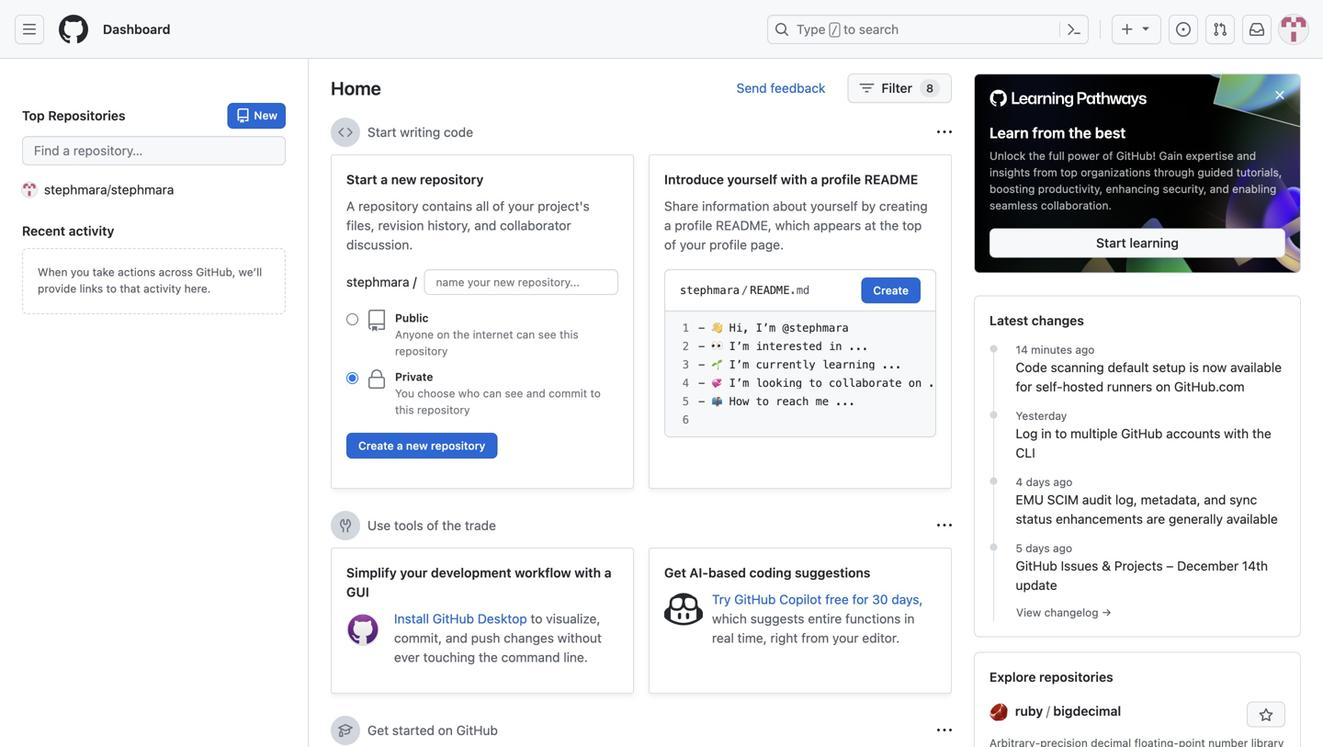 Task type: describe. For each thing, give the bounding box(es) containing it.
start learning link
[[990, 228, 1286, 258]]

yourself inside the share information about yourself by creating a profile readme, which appears at the top of your profile page.
[[811, 199, 858, 214]]

0 vertical spatial from
[[1033, 124, 1066, 141]]

0 horizontal spatial yourself
[[728, 172, 778, 187]]

30
[[873, 592, 889, 607]]

internet
[[473, 328, 514, 341]]

and inside private you choose who can see and commit to this repository
[[527, 387, 546, 400]]

view changelog →
[[1017, 606, 1112, 619]]

project's
[[538, 199, 590, 214]]

workflow
[[515, 565, 572, 581]]

choose
[[418, 387, 455, 400]]

and down guided
[[1211, 182, 1230, 195]]

repositories
[[1040, 670, 1114, 685]]

readme,
[[716, 218, 772, 233]]

1 horizontal spatial readme
[[865, 172, 919, 187]]

your inside simplify your development workflow with a gui
[[400, 565, 428, 581]]

send
[[737, 80, 767, 96]]

the left trade
[[442, 518, 462, 533]]

on right started
[[438, 723, 453, 738]]

we'll
[[239, 266, 262, 279]]

stephmara down top repositories search box on the top left of the page
[[111, 182, 174, 197]]

here.
[[184, 282, 211, 295]]

1 vertical spatial readme
[[750, 284, 790, 297]]

→
[[1102, 606, 1112, 619]]

stephmara / readme .md
[[680, 284, 810, 297]]

repo image
[[366, 310, 388, 332]]

changes inside to visualize, commit, and push changes without ever touching the command line.
[[504, 631, 554, 646]]

yesterday log in to multiple github accounts with the cli
[[1016, 409, 1272, 461]]

this inside public anyone on the internet can see this repository
[[560, 328, 579, 341]]

you
[[71, 266, 89, 279]]

gain
[[1160, 149, 1183, 162]]

accounts
[[1167, 426, 1221, 441]]

new
[[254, 109, 278, 122]]

/ for stephmara /
[[413, 274, 417, 290]]

git pull request image
[[1214, 22, 1228, 37]]

are
[[1147, 512, 1166, 527]]

repository inside public anyone on the internet can see this repository
[[395, 345, 448, 358]]

Repository name text field
[[424, 269, 619, 295]]

the up power
[[1069, 124, 1092, 141]]

search
[[859, 22, 899, 37]]

copilot
[[780, 592, 822, 607]]

mortar board image
[[338, 724, 353, 738]]

real
[[713, 631, 734, 646]]

–
[[1167, 558, 1174, 574]]

dashboard
[[103, 22, 170, 37]]

minutes
[[1032, 343, 1073, 356]]

started
[[392, 723, 435, 738]]

suggests
[[751, 611, 805, 627]]

setup
[[1153, 360, 1187, 375]]

ago for scanning
[[1076, 343, 1095, 356]]

ruby
[[1016, 704, 1044, 719]]

.md
[[790, 284, 810, 297]]

github inside the 5 days ago github issues & projects – december 14th update
[[1016, 558, 1058, 574]]

of right tools
[[427, 518, 439, 533]]

0 vertical spatial with
[[781, 172, 808, 187]]

to inside yesterday log in to multiple github accounts with the cli
[[1056, 426, 1068, 441]]

me
[[816, 395, 829, 408]]

editor.
[[863, 631, 900, 646]]

repository up "contains"
[[420, 172, 484, 187]]

explore element
[[975, 74, 1302, 747]]

command palette image
[[1067, 22, 1082, 37]]

send feedback link
[[737, 79, 826, 98]]

across
[[159, 266, 193, 279]]

suggestions
[[795, 565, 871, 581]]

explore repositories navigation
[[975, 652, 1302, 747]]

send feedback
[[737, 80, 826, 96]]

which inside try github copilot free for 30 days, which suggests entire functions in real time, right from your editor.
[[713, 611, 747, 627]]

stephmara /
[[347, 274, 417, 290]]

and up tutorials,
[[1238, 149, 1257, 162]]

code
[[1016, 360, 1048, 375]]

generally
[[1169, 512, 1224, 527]]

notifications image
[[1250, 22, 1265, 37]]

the inside public anyone on the internet can see this repository
[[453, 328, 470, 341]]

ago for scim
[[1054, 476, 1073, 489]]

ai-
[[690, 565, 709, 581]]

share information about yourself by creating a profile readme, which appears at the top of your profile page.
[[665, 199, 928, 252]]

the left full
[[1029, 149, 1046, 162]]

8
[[927, 82, 934, 95]]

private you choose who can see and commit to this repository
[[395, 371, 601, 416]]

github,
[[196, 266, 236, 279]]

ago for issues
[[1054, 542, 1073, 555]]

available inside 4 days ago emu scim audit log, metadata, and sync status enhancements are generally available
[[1227, 512, 1279, 527]]

4 - from the top
[[699, 377, 705, 390]]

star this repository image
[[1260, 708, 1274, 723]]

private
[[395, 371, 433, 383]]

2 - from the top
[[699, 340, 705, 353]]

looking
[[756, 377, 803, 390]]

get ai-based coding suggestions element
[[649, 548, 952, 694]]

right
[[771, 631, 798, 646]]

a up the revision
[[381, 172, 388, 187]]

public anyone on the internet can see this repository
[[395, 312, 579, 358]]

0 vertical spatial profile
[[822, 172, 862, 187]]

@ruby profile image
[[990, 704, 1009, 722]]

simplify your development workflow with a gui
[[347, 565, 612, 600]]

is
[[1190, 360, 1200, 375]]

/ for ruby / bigdecimal
[[1047, 704, 1051, 719]]

stephmara for stephmara / readme .md
[[680, 284, 740, 297]]

of inside the share information about yourself by creating a profile readme, which appears at the top of your profile page.
[[665, 237, 677, 252]]

to visualize, commit, and push changes without ever touching the command line.
[[394, 611, 602, 665]]

learning inside "explore" element
[[1130, 235, 1179, 250]]

insights
[[990, 166, 1031, 179]]

anyone
[[395, 328, 434, 341]]

top repositories
[[22, 108, 126, 123]]

dot fill image for log in to multiple github accounts with the cli
[[987, 408, 1002, 422]]

coding
[[750, 565, 792, 581]]

writing
[[400, 125, 441, 140]]

simplify your development workflow with a gui element
[[331, 548, 634, 694]]

/ for stephmara / readme .md
[[742, 284, 749, 297]]

functions
[[846, 611, 901, 627]]

view changelog → link
[[1017, 606, 1112, 619]]

5 inside the 5 days ago github issues & projects – december 14th update
[[1016, 542, 1023, 555]]

github logo image
[[990, 89, 1149, 107]]

introduce yourself with a profile readme
[[665, 172, 919, 187]]

explore repositories
[[990, 670, 1114, 685]]

your inside the share information about yourself by creating a profile readme, which appears at the top of your profile page.
[[680, 237, 706, 252]]

based
[[709, 565, 747, 581]]

&
[[1102, 558, 1112, 574]]

of inside a repository contains all of your project's files, revision history, and collaborator discussion.
[[493, 199, 505, 214]]

boosting
[[990, 182, 1036, 195]]

3
[[683, 359, 690, 371]]

dot fill image for emu scim audit log, metadata, and sync status enhancements are generally available
[[987, 474, 1002, 489]]

learn
[[990, 124, 1029, 141]]

dot fill image
[[987, 341, 1002, 356]]

top
[[22, 108, 45, 123]]

emu scim audit log, metadata, and sync status enhancements are generally available link
[[1016, 490, 1286, 529]]

on inside public anyone on the internet can see this repository
[[437, 328, 450, 341]]

touching
[[424, 650, 475, 665]]

/ for stephmara / stephmara
[[107, 182, 111, 197]]

3 why am i seeing this? image from the top
[[938, 724, 952, 738]]

plus image
[[1121, 22, 1135, 37]]

latest changes
[[990, 313, 1085, 328]]

yesterday
[[1016, 409, 1068, 422]]

collaborate
[[829, 377, 902, 390]]

use
[[368, 518, 391, 533]]

desktop
[[478, 611, 527, 627]]

to inside private you choose who can see and commit to this repository
[[591, 387, 601, 400]]

with inside yesterday log in to multiple github accounts with the cli
[[1225, 426, 1250, 441]]

github.com
[[1175, 379, 1245, 394]]

stephmara for stephmara / stephmara
[[44, 182, 107, 197]]

4 days ago emu scim audit log, metadata, and sync status enhancements are generally available
[[1016, 476, 1279, 527]]

the inside yesterday log in to multiple github accounts with the cli
[[1253, 426, 1272, 441]]

tools image
[[338, 519, 353, 533]]

your inside a repository contains all of your project's files, revision history, and collaborator discussion.
[[508, 199, 535, 214]]

in inside yesterday log in to multiple github accounts with the cli
[[1042, 426, 1052, 441]]

development
[[431, 565, 512, 581]]

through
[[1154, 166, 1195, 179]]

Top Repositories search field
[[22, 136, 286, 165]]

why am i seeing this? image for introduce yourself with a profile readme
[[938, 125, 952, 140]]

👀
[[712, 340, 723, 353]]

contains
[[422, 199, 473, 214]]

simplify
[[347, 565, 397, 581]]

5 inside 1 - 👋 hi, i'm @stephmara 2 - 👀 i'm interested in ... 3 - 🌱 i'm currently learning ... 4 - 💞️ i'm looking to collaborate on ... 5 - 📫 how to reach me ... 6
[[683, 395, 690, 408]]

filter image
[[860, 81, 875, 96]]



Task type: locate. For each thing, give the bounding box(es) containing it.
github up "push"
[[433, 611, 474, 627]]

0 horizontal spatial readme
[[750, 284, 790, 297]]

changes inside "explore" element
[[1032, 313, 1085, 328]]

install github desktop link
[[394, 611, 531, 627]]

in down yesterday
[[1042, 426, 1052, 441]]

self-
[[1036, 379, 1063, 394]]

/ inside the 'introduce yourself with a profile readme' element
[[742, 284, 749, 297]]

from down entire
[[802, 631, 829, 646]]

get for get ai-based coding suggestions
[[665, 565, 687, 581]]

0 vertical spatial 4
[[683, 377, 690, 390]]

links
[[80, 282, 103, 295]]

- left 💞️
[[699, 377, 705, 390]]

and down all
[[475, 218, 497, 233]]

start a new repository
[[347, 172, 484, 187]]

on right collaborate at the bottom of page
[[909, 377, 922, 390]]

0 horizontal spatial get
[[368, 723, 389, 738]]

2 why am i seeing this? image from the top
[[938, 519, 952, 533]]

0 horizontal spatial can
[[483, 387, 502, 400]]

1 vertical spatial in
[[1042, 426, 1052, 441]]

start inside start learning link
[[1097, 235, 1127, 250]]

1 vertical spatial top
[[903, 218, 922, 233]]

with right workflow
[[575, 565, 601, 581]]

activity inside the when you take actions across github, we'll provide links to that activity here.
[[144, 282, 181, 295]]

0 horizontal spatial learning
[[823, 359, 876, 371]]

start right code icon
[[368, 125, 397, 140]]

for inside 14 minutes ago code scanning default setup is now available for self-hosted runners on github.com
[[1016, 379, 1033, 394]]

0 vertical spatial start
[[368, 125, 397, 140]]

available right the now
[[1231, 360, 1283, 375]]

/ inside explore repositories 'navigation'
[[1047, 704, 1051, 719]]

stephmara image
[[22, 182, 37, 197]]

the inside the share information about yourself by creating a profile readme, which appears at the top of your profile page.
[[880, 218, 899, 233]]

can right who
[[483, 387, 502, 400]]

introduce yourself with a profile readme element
[[649, 154, 952, 489]]

repository down anyone
[[395, 345, 448, 358]]

get right mortar board image at the left
[[368, 723, 389, 738]]

information
[[702, 199, 770, 214]]

see inside private you choose who can see and commit to this repository
[[505, 387, 523, 400]]

profile down share
[[675, 218, 713, 233]]

your up collaborator
[[508, 199, 535, 214]]

2 vertical spatial with
[[575, 565, 601, 581]]

profile down readme,
[[710, 237, 748, 252]]

unlock
[[990, 149, 1026, 162]]

bigdecimal
[[1054, 704, 1122, 719]]

start
[[368, 125, 397, 140], [347, 172, 377, 187], [1097, 235, 1127, 250]]

1 horizontal spatial see
[[538, 328, 557, 341]]

to down yesterday
[[1056, 426, 1068, 441]]

github inside try github copilot free for 30 days, which suggests entire functions in real time, right from your editor.
[[735, 592, 776, 607]]

ago inside the 5 days ago github issues & projects – december 14th update
[[1054, 542, 1073, 555]]

ago up scanning
[[1076, 343, 1095, 356]]

a right workflow
[[605, 565, 612, 581]]

a
[[381, 172, 388, 187], [811, 172, 818, 187], [665, 218, 672, 233], [397, 439, 403, 452], [605, 565, 612, 581]]

1 horizontal spatial this
[[560, 328, 579, 341]]

0 vertical spatial why am i seeing this? image
[[938, 125, 952, 140]]

from up full
[[1033, 124, 1066, 141]]

stephmara for stephmara /
[[347, 274, 410, 290]]

feedback
[[771, 80, 826, 96]]

profile
[[822, 172, 862, 187], [675, 218, 713, 233], [710, 237, 748, 252]]

productivity,
[[1039, 182, 1103, 195]]

i'm down hi,
[[730, 340, 750, 353]]

i'm right hi,
[[756, 322, 776, 335]]

/ up hi,
[[742, 284, 749, 297]]

1 vertical spatial get
[[368, 723, 389, 738]]

scanning
[[1051, 360, 1105, 375]]

explore
[[990, 670, 1037, 685]]

expertise
[[1186, 149, 1234, 162]]

1 vertical spatial 5
[[1016, 542, 1023, 555]]

1 dot fill image from the top
[[987, 408, 1002, 422]]

repository down who
[[431, 439, 486, 452]]

2 horizontal spatial in
[[1042, 426, 1052, 441]]

github right started
[[457, 723, 498, 738]]

None radio
[[347, 314, 359, 325], [347, 372, 359, 384], [347, 314, 359, 325], [347, 372, 359, 384]]

6
[[683, 414, 690, 427]]

see right who
[[505, 387, 523, 400]]

1 vertical spatial ago
[[1054, 476, 1073, 489]]

a inside the share information about yourself by creating a profile readme, which appears at the top of your profile page.
[[665, 218, 672, 233]]

all
[[476, 199, 489, 214]]

4 inside 1 - 👋 hi, i'm @stephmara 2 - 👀 i'm interested in ... 3 - 🌱 i'm currently learning ... 4 - 💞️ i'm looking to collaborate on ... 5 - 📫 how to reach me ... 6
[[683, 377, 690, 390]]

line.
[[564, 650, 588, 665]]

see right internet
[[538, 328, 557, 341]]

december
[[1178, 558, 1239, 574]]

0 vertical spatial learning
[[1130, 235, 1179, 250]]

1 horizontal spatial in
[[905, 611, 915, 627]]

0 horizontal spatial with
[[575, 565, 601, 581]]

0 horizontal spatial for
[[853, 592, 869, 607]]

and inside to visualize, commit, and push changes without ever touching the command line.
[[446, 631, 468, 646]]

1 horizontal spatial can
[[517, 328, 535, 341]]

-
[[699, 322, 705, 335], [699, 340, 705, 353], [699, 359, 705, 371], [699, 377, 705, 390], [699, 395, 705, 408]]

lock image
[[366, 369, 388, 391]]

triangle down image
[[1139, 21, 1154, 35]]

0 horizontal spatial changes
[[504, 631, 554, 646]]

in for 30
[[905, 611, 915, 627]]

homepage image
[[59, 15, 88, 44]]

1 vertical spatial why am i seeing this? image
[[938, 519, 952, 533]]

3 - from the top
[[699, 359, 705, 371]]

use tools of the trade
[[368, 518, 496, 533]]

changes up minutes at the right
[[1032, 313, 1085, 328]]

changes up "command"
[[504, 631, 554, 646]]

1 vertical spatial this
[[395, 404, 414, 416]]

learning inside 1 - 👋 hi, i'm @stephmara 2 - 👀 i'm interested in ... 3 - 🌱 i'm currently learning ... 4 - 💞️ i'm looking to collaborate on ... 5 - 📫 how to reach me ... 6
[[823, 359, 876, 371]]

issue opened image
[[1177, 22, 1191, 37]]

days down status
[[1026, 542, 1051, 555]]

1 horizontal spatial top
[[1061, 166, 1078, 179]]

see inside public anyone on the internet can see this repository
[[538, 328, 557, 341]]

default
[[1108, 360, 1150, 375]]

readme
[[865, 172, 919, 187], [750, 284, 790, 297]]

on inside 1 - 👋 hi, i'm @stephmara 2 - 👀 i'm interested in ... 3 - 🌱 i'm currently learning ... 4 - 💞️ i'm looking to collaborate on ... 5 - 📫 how to reach me ... 6
[[909, 377, 922, 390]]

5 - from the top
[[699, 395, 705, 408]]

0 vertical spatial top
[[1061, 166, 1078, 179]]

your right simplify
[[400, 565, 428, 581]]

1 horizontal spatial get
[[665, 565, 687, 581]]

code image
[[338, 125, 353, 140]]

2 dot fill image from the top
[[987, 474, 1002, 489]]

days up 'emu'
[[1027, 476, 1051, 489]]

in inside try github copilot free for 30 days, which suggests entire functions in real time, right from your editor.
[[905, 611, 915, 627]]

repository up the revision
[[359, 199, 419, 214]]

/ right type
[[832, 24, 838, 37]]

which up real
[[713, 611, 747, 627]]

stephmara inside the 'introduce yourself with a profile readme' element
[[680, 284, 740, 297]]

1 vertical spatial with
[[1225, 426, 1250, 441]]

top inside the share information about yourself by creating a profile readme, which appears at the top of your profile page.
[[903, 218, 922, 233]]

ruby / bigdecimal
[[1016, 704, 1122, 719]]

ago inside 4 days ago emu scim audit log, metadata, and sync status enhancements are generally available
[[1054, 476, 1073, 489]]

yourself up information
[[728, 172, 778, 187]]

start inside create a new repository element
[[347, 172, 377, 187]]

0 horizontal spatial 4
[[683, 377, 690, 390]]

stephmara down discussion. on the left top of page
[[347, 274, 410, 290]]

repository inside button
[[431, 439, 486, 452]]

1 vertical spatial changes
[[504, 631, 554, 646]]

days,
[[892, 592, 923, 607]]

0 horizontal spatial this
[[395, 404, 414, 416]]

in for @stephmara
[[829, 340, 843, 353]]

repository down choose
[[417, 404, 470, 416]]

2 vertical spatial ago
[[1054, 542, 1073, 555]]

1 why am i seeing this? image from the top
[[938, 125, 952, 140]]

history,
[[428, 218, 471, 233]]

why am i seeing this? image for get ai-based coding suggestions
[[938, 519, 952, 533]]

0 vertical spatial get
[[665, 565, 687, 581]]

2
[[683, 340, 690, 353]]

0 vertical spatial days
[[1027, 476, 1051, 489]]

appears
[[814, 218, 862, 233]]

seamless
[[990, 199, 1038, 212]]

start for start a new repository
[[347, 172, 377, 187]]

14
[[1016, 343, 1029, 356]]

github right multiple at the bottom right of page
[[1122, 426, 1163, 441]]

top down creating
[[903, 218, 922, 233]]

for down code
[[1016, 379, 1033, 394]]

/ inside create a new repository element
[[413, 274, 417, 290]]

start up a
[[347, 172, 377, 187]]

2 vertical spatial why am i seeing this? image
[[938, 724, 952, 738]]

a inside simplify your development workflow with a gui
[[605, 565, 612, 581]]

enabling
[[1233, 182, 1277, 195]]

/ up recent activity
[[107, 182, 111, 197]]

this inside private you choose who can see and commit to this repository
[[395, 404, 414, 416]]

activity up 'you'
[[69, 223, 114, 239]]

of up organizations
[[1103, 149, 1114, 162]]

for
[[1016, 379, 1033, 394], [853, 592, 869, 607]]

0 vertical spatial for
[[1016, 379, 1033, 394]]

1 vertical spatial days
[[1026, 542, 1051, 555]]

to inside to visualize, commit, and push changes without ever touching the command line.
[[531, 611, 543, 627]]

1 horizontal spatial learning
[[1130, 235, 1179, 250]]

4 up 'emu'
[[1016, 476, 1023, 489]]

install github desktop
[[394, 611, 531, 627]]

to
[[844, 22, 856, 37], [106, 282, 117, 295], [809, 377, 823, 390], [591, 387, 601, 400], [756, 395, 770, 408], [1056, 426, 1068, 441], [531, 611, 543, 627]]

type / to search
[[797, 22, 899, 37]]

0 vertical spatial new
[[391, 172, 417, 187]]

by
[[862, 199, 876, 214]]

ago up the issues
[[1054, 542, 1073, 555]]

learning down enhancing
[[1130, 235, 1179, 250]]

ago inside 14 minutes ago code scanning default setup is now available for self-hosted runners on github.com
[[1076, 343, 1095, 356]]

yourself up 'appears' at right top
[[811, 199, 858, 214]]

create a new repository
[[359, 439, 486, 452]]

to up 'me' on the right of the page
[[809, 377, 823, 390]]

github inside simplify your development workflow with a gui "element"
[[433, 611, 474, 627]]

recent activity
[[22, 223, 114, 239]]

Find a repository… text field
[[22, 136, 286, 165]]

and
[[1238, 149, 1257, 162], [1211, 182, 1230, 195], [475, 218, 497, 233], [527, 387, 546, 400], [1205, 492, 1227, 507], [446, 631, 468, 646]]

a right the create
[[397, 439, 403, 452]]

from
[[1033, 124, 1066, 141], [1034, 166, 1058, 179], [802, 631, 829, 646]]

of right all
[[493, 199, 505, 214]]

new for start
[[391, 172, 417, 187]]

page.
[[751, 237, 784, 252]]

1 horizontal spatial yourself
[[811, 199, 858, 214]]

can inside public anyone on the internet can see this repository
[[517, 328, 535, 341]]

this
[[560, 328, 579, 341], [395, 404, 414, 416]]

and left "commit"
[[527, 387, 546, 400]]

0 vertical spatial dot fill image
[[987, 408, 1002, 422]]

/ for type / to search
[[832, 24, 838, 37]]

1 horizontal spatial 5
[[1016, 542, 1023, 555]]

close image
[[1273, 88, 1288, 103]]

to right how
[[756, 395, 770, 408]]

stephmara up 👋
[[680, 284, 740, 297]]

1 horizontal spatial changes
[[1032, 313, 1085, 328]]

the right accounts on the right bottom of page
[[1253, 426, 1272, 441]]

repository inside private you choose who can see and commit to this repository
[[417, 404, 470, 416]]

new inside button
[[406, 439, 428, 452]]

0 vertical spatial changes
[[1032, 313, 1085, 328]]

1 - 👋 hi, i'm @stephmara 2 - 👀 i'm interested in ... 3 - 🌱 i'm currently learning ... 4 - 💞️ i'm looking to collaborate on ... 5 - 📫 how to reach me ... 6
[[683, 322, 949, 427]]

for inside try github copilot free for 30 days, which suggests entire functions in real time, right from your editor.
[[853, 592, 869, 607]]

a down share
[[665, 218, 672, 233]]

1 vertical spatial start
[[347, 172, 377, 187]]

1 vertical spatial new
[[406, 439, 428, 452]]

this up "commit"
[[560, 328, 579, 341]]

1 horizontal spatial for
[[1016, 379, 1033, 394]]

0 horizontal spatial 5
[[683, 395, 690, 408]]

on right anyone
[[437, 328, 450, 341]]

2 horizontal spatial with
[[1225, 426, 1250, 441]]

1 vertical spatial can
[[483, 387, 502, 400]]

a up the share information about yourself by creating a profile readme, which appears at the top of your profile page.
[[811, 172, 818, 187]]

the left internet
[[453, 328, 470, 341]]

🌱
[[712, 359, 723, 371]]

to left search
[[844, 22, 856, 37]]

about
[[773, 199, 807, 214]]

1 vertical spatial which
[[713, 611, 747, 627]]

code
[[444, 125, 474, 140]]

available down sync
[[1227, 512, 1279, 527]]

a inside button
[[397, 439, 403, 452]]

and down install github desktop on the bottom left
[[446, 631, 468, 646]]

0 vertical spatial which
[[776, 218, 810, 233]]

1 horizontal spatial 4
[[1016, 476, 1023, 489]]

learn from the best unlock the full power of github! gain expertise and insights from top organizations through guided tutorials, boosting productivity, enhancing security, and enabling seamless collaboration.
[[990, 124, 1283, 212]]

1 vertical spatial yourself
[[811, 199, 858, 214]]

0 vertical spatial can
[[517, 328, 535, 341]]

repositories
[[48, 108, 126, 123]]

i'm up how
[[730, 377, 750, 390]]

get inside 'element'
[[665, 565, 687, 581]]

update
[[1016, 578, 1058, 593]]

that
[[120, 282, 140, 295]]

top up productivity,
[[1061, 166, 1078, 179]]

ever
[[394, 650, 420, 665]]

status
[[1016, 512, 1053, 527]]

on inside 14 minutes ago code scanning default setup is now available for self-hosted runners on github.com
[[1157, 379, 1171, 394]]

2 vertical spatial dot fill image
[[987, 540, 1002, 555]]

interested
[[756, 340, 823, 353]]

dashboard link
[[96, 15, 178, 44]]

to right "commit"
[[591, 387, 601, 400]]

get for get started on github
[[368, 723, 389, 738]]

to down take
[[106, 282, 117, 295]]

start for start writing code
[[368, 125, 397, 140]]

0 horizontal spatial see
[[505, 387, 523, 400]]

repository inside a repository contains all of your project's files, revision history, and collaborator discussion.
[[359, 199, 419, 214]]

your inside try github copilot free for 30 days, which suggests entire functions in real time, right from your editor.
[[833, 631, 859, 646]]

in down '@stephmara'
[[829, 340, 843, 353]]

1 horizontal spatial activity
[[144, 282, 181, 295]]

1 horizontal spatial which
[[776, 218, 810, 233]]

5 down status
[[1016, 542, 1023, 555]]

1 vertical spatial activity
[[144, 282, 181, 295]]

recent
[[22, 223, 65, 239]]

2 vertical spatial start
[[1097, 235, 1127, 250]]

which down about
[[776, 218, 810, 233]]

1 vertical spatial from
[[1034, 166, 1058, 179]]

your down entire
[[833, 631, 859, 646]]

new for create
[[406, 439, 428, 452]]

create
[[359, 439, 394, 452]]

1 horizontal spatial with
[[781, 172, 808, 187]]

1 vertical spatial profile
[[675, 218, 713, 233]]

metadata,
[[1141, 492, 1201, 507]]

why am i seeing this? image
[[938, 125, 952, 140], [938, 519, 952, 533], [938, 724, 952, 738]]

from down full
[[1034, 166, 1058, 179]]

to right 'desktop'
[[531, 611, 543, 627]]

2 vertical spatial in
[[905, 611, 915, 627]]

issues
[[1061, 558, 1099, 574]]

and inside 4 days ago emu scim audit log, metadata, and sync status enhancements are generally available
[[1205, 492, 1227, 507]]

the inside to visualize, commit, and push changes without ever touching the command line.
[[479, 650, 498, 665]]

0 horizontal spatial which
[[713, 611, 747, 627]]

get left ai-
[[665, 565, 687, 581]]

days inside 4 days ago emu scim audit log, metadata, and sync status enhancements are generally available
[[1027, 476, 1051, 489]]

with up about
[[781, 172, 808, 187]]

dot fill image
[[987, 408, 1002, 422], [987, 474, 1002, 489], [987, 540, 1002, 555]]

i'm right 🌱
[[730, 359, 750, 371]]

1 - from the top
[[699, 322, 705, 335]]

dot fill image for github issues & projects – december 14th update
[[987, 540, 1002, 555]]

take
[[93, 266, 115, 279]]

1 vertical spatial for
[[853, 592, 869, 607]]

your
[[508, 199, 535, 214], [680, 237, 706, 252], [400, 565, 428, 581], [833, 631, 859, 646]]

create a new repository element
[[347, 170, 619, 466]]

new up the revision
[[391, 172, 417, 187]]

who
[[459, 387, 480, 400]]

provide
[[38, 282, 77, 295]]

log
[[1016, 426, 1038, 441]]

github down the get ai-based coding suggestions at the bottom
[[735, 592, 776, 607]]

0 horizontal spatial activity
[[69, 223, 114, 239]]

1 vertical spatial 4
[[1016, 476, 1023, 489]]

days for github
[[1026, 542, 1051, 555]]

the down "push"
[[479, 650, 498, 665]]

ago up scim
[[1054, 476, 1073, 489]]

can right internet
[[517, 328, 535, 341]]

discussion.
[[347, 237, 413, 252]]

get started on github
[[368, 723, 498, 738]]

3 dot fill image from the top
[[987, 540, 1002, 555]]

1 vertical spatial available
[[1227, 512, 1279, 527]]

0 vertical spatial in
[[829, 340, 843, 353]]

you
[[395, 387, 415, 400]]

4 down 3
[[683, 377, 690, 390]]

see
[[538, 328, 557, 341], [505, 387, 523, 400]]

to inside the when you take actions across github, we'll provide links to that activity here.
[[106, 282, 117, 295]]

0 vertical spatial ago
[[1076, 343, 1095, 356]]

github inside yesterday log in to multiple github accounts with the cli
[[1122, 426, 1163, 441]]

try
[[713, 592, 731, 607]]

1 days from the top
[[1027, 476, 1051, 489]]

organizations
[[1081, 166, 1151, 179]]

available inside 14 minutes ago code scanning default setup is now available for self-hosted runners on github.com
[[1231, 360, 1283, 375]]

of inside learn from the best unlock the full power of github! gain expertise and insights from top organizations through guided tutorials, boosting productivity, enhancing security, and enabling seamless collaboration.
[[1103, 149, 1114, 162]]

in inside 1 - 👋 hi, i'm @stephmara 2 - 👀 i'm interested in ... 3 - 🌱 i'm currently learning ... 4 - 💞️ i'm looking to collaborate on ... 5 - 📫 how to reach me ... 6
[[829, 340, 843, 353]]

0 vertical spatial activity
[[69, 223, 114, 239]]

0 horizontal spatial in
[[829, 340, 843, 353]]

which inside the share information about yourself by creating a profile readme, which appears at the top of your profile page.
[[776, 218, 810, 233]]

days for emu
[[1027, 476, 1051, 489]]

introduce
[[665, 172, 724, 187]]

of down share
[[665, 237, 677, 252]]

0 vertical spatial see
[[538, 328, 557, 341]]

- left 👋
[[699, 322, 705, 335]]

1 vertical spatial see
[[505, 387, 523, 400]]

github up update
[[1016, 558, 1058, 574]]

top inside learn from the best unlock the full power of github! gain expertise and insights from top organizations through guided tutorials, boosting productivity, enhancing security, and enabling seamless collaboration.
[[1061, 166, 1078, 179]]

sync
[[1230, 492, 1258, 507]]

start for start learning
[[1097, 235, 1127, 250]]

revision
[[378, 218, 424, 233]]

2 days from the top
[[1026, 542, 1051, 555]]

with inside simplify your development workflow with a gui
[[575, 565, 601, 581]]

this down you
[[395, 404, 414, 416]]

from inside try github copilot free for 30 days, which suggests entire functions in real time, right from your editor.
[[802, 631, 829, 646]]

on down setup at the right of page
[[1157, 379, 1171, 394]]

and inside a repository contains all of your project's files, revision history, and collaborator discussion.
[[475, 218, 497, 233]]

4 inside 4 days ago emu scim audit log, metadata, and sync status enhancements are generally available
[[1016, 476, 1023, 489]]

activity down across on the left of page
[[144, 282, 181, 295]]

2 vertical spatial from
[[802, 631, 829, 646]]

0 vertical spatial 5
[[683, 395, 690, 408]]

1 vertical spatial dot fill image
[[987, 474, 1002, 489]]

get
[[665, 565, 687, 581], [368, 723, 389, 738]]

yourself
[[728, 172, 778, 187], [811, 199, 858, 214]]

stephmara inside create a new repository element
[[347, 274, 410, 290]]

the right at
[[880, 218, 899, 233]]

None submit
[[862, 278, 921, 303]]

best
[[1096, 124, 1126, 141]]

- left 🌱
[[699, 359, 705, 371]]

profile up 'appears' at right top
[[822, 172, 862, 187]]

guided
[[1198, 166, 1234, 179]]

readme up creating
[[865, 172, 919, 187]]

tools
[[394, 518, 423, 533]]

try github copilot free for 30 days, which suggests entire functions in real time, right from your editor.
[[713, 592, 923, 646]]

github desktop image
[[347, 613, 380, 646]]

0 vertical spatial available
[[1231, 360, 1283, 375]]

0 vertical spatial yourself
[[728, 172, 778, 187]]

/ up the public
[[413, 274, 417, 290]]

available
[[1231, 360, 1283, 375], [1227, 512, 1279, 527]]

0 vertical spatial readme
[[865, 172, 919, 187]]

can inside private you choose who can see and commit to this repository
[[483, 387, 502, 400]]

hosted
[[1063, 379, 1104, 394]]

0 horizontal spatial top
[[903, 218, 922, 233]]

/ inside type / to search
[[832, 24, 838, 37]]

none submit inside the 'introduce yourself with a profile readme' element
[[862, 278, 921, 303]]

2 vertical spatial profile
[[710, 237, 748, 252]]

days inside the 5 days ago github issues & projects – december 14th update
[[1026, 542, 1051, 555]]

0 vertical spatial this
[[560, 328, 579, 341]]

1 vertical spatial learning
[[823, 359, 876, 371]]



Task type: vqa. For each thing, say whether or not it's contained in the screenshot.
Edit 'button'
no



